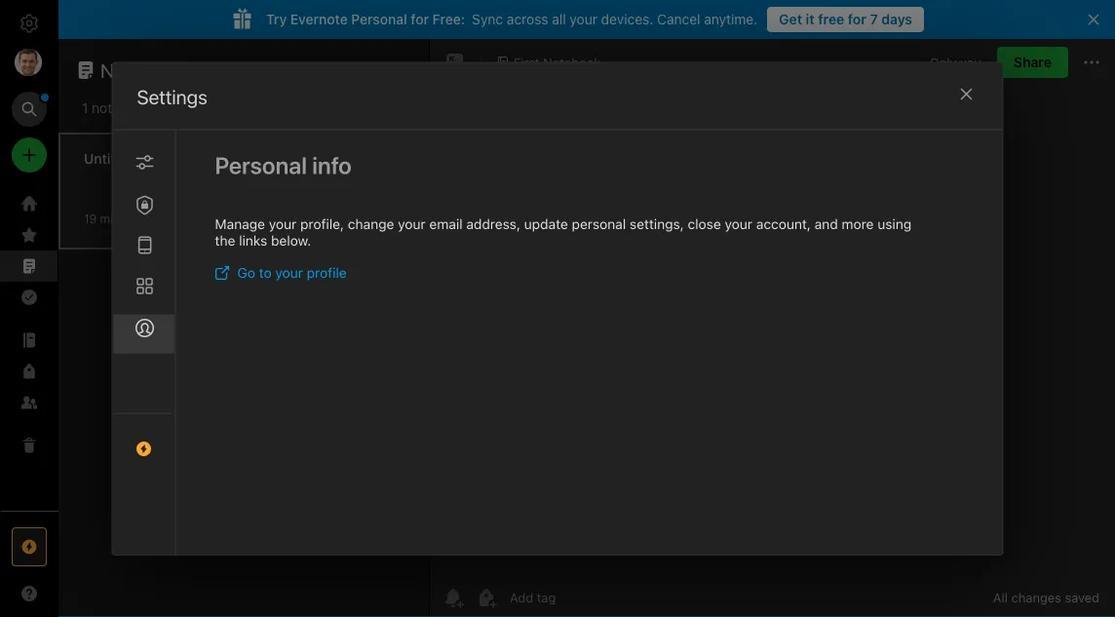Task type: locate. For each thing, give the bounding box(es) containing it.
account,
[[756, 216, 811, 232]]

7
[[870, 11, 878, 27]]

0 vertical spatial personal
[[351, 11, 407, 27]]

update
[[524, 216, 568, 232]]

2 for from the left
[[848, 11, 867, 27]]

your right close
[[725, 216, 753, 232]]

first notebook
[[514, 55, 601, 69]]

note window element
[[430, 39, 1116, 617]]

for for 7
[[848, 11, 867, 27]]

free
[[818, 11, 845, 27]]

share
[[1014, 54, 1052, 70]]

home image
[[18, 192, 41, 215]]

note
[[92, 100, 120, 116]]

first
[[514, 55, 540, 69]]

for
[[411, 11, 429, 27], [848, 11, 867, 27]]

personal
[[351, 11, 407, 27], [215, 151, 307, 179]]

1 vertical spatial personal
[[215, 151, 307, 179]]

cancel
[[657, 11, 701, 27]]

tree
[[0, 188, 59, 510]]

your
[[570, 11, 598, 27], [269, 216, 297, 232], [398, 216, 426, 232], [725, 216, 753, 232], [275, 265, 303, 281]]

personal right evernote
[[351, 11, 407, 27]]

close image
[[955, 82, 979, 106]]

it
[[806, 11, 815, 27]]

across
[[507, 11, 548, 27]]

go to your profile
[[237, 265, 347, 281]]

get
[[779, 11, 803, 27]]

your up below.
[[269, 216, 297, 232]]

all
[[994, 590, 1008, 605]]

1 horizontal spatial for
[[848, 11, 867, 27]]

links
[[239, 232, 267, 248]]

tab list
[[113, 130, 176, 555]]

share button
[[997, 47, 1069, 78]]

only you
[[930, 55, 982, 69]]

days
[[882, 11, 913, 27]]

using
[[878, 216, 912, 232]]

1 note
[[82, 100, 120, 116]]

minutes
[[100, 212, 144, 226]]

personal up the manage
[[215, 151, 307, 179]]

get it free for 7 days
[[779, 11, 913, 27]]

1 horizontal spatial personal
[[351, 11, 407, 27]]

untitled
[[84, 151, 135, 167]]

address,
[[466, 216, 521, 232]]

for left 7
[[848, 11, 867, 27]]

all changes saved
[[994, 590, 1100, 605]]

add a reminder image
[[442, 586, 465, 609]]

sync
[[472, 11, 503, 27]]

email
[[429, 216, 463, 232]]

for for free:
[[411, 11, 429, 27]]

your right to
[[275, 265, 303, 281]]

for left free:
[[411, 11, 429, 27]]

1 for from the left
[[411, 11, 429, 27]]

free:
[[433, 11, 465, 27]]

you
[[961, 55, 982, 69]]

personal info
[[215, 151, 352, 179]]

ago
[[147, 212, 168, 226]]

changes
[[1012, 590, 1062, 605]]

1
[[82, 100, 88, 116]]

info
[[312, 151, 352, 179]]

settings,
[[630, 216, 684, 232]]

0 horizontal spatial for
[[411, 11, 429, 27]]

for inside button
[[848, 11, 867, 27]]



Task type: vqa. For each thing, say whether or not it's contained in the screenshot.
the bottom security
no



Task type: describe. For each thing, give the bounding box(es) containing it.
personal
[[572, 216, 626, 232]]

upgrade image
[[18, 535, 41, 559]]

manage
[[215, 216, 265, 232]]

0 horizontal spatial personal
[[215, 151, 307, 179]]

go
[[237, 265, 255, 281]]

devices.
[[601, 11, 654, 27]]

try
[[266, 11, 287, 27]]

your left email
[[398, 216, 426, 232]]

add tag image
[[475, 586, 498, 609]]

Note Editor text field
[[430, 133, 1116, 577]]

only
[[930, 55, 957, 69]]

change
[[348, 216, 394, 232]]

the
[[215, 232, 235, 248]]

upgrade image
[[132, 437, 155, 461]]

settings image
[[18, 12, 41, 35]]

notes
[[100, 59, 154, 81]]

to
[[259, 265, 272, 281]]

notebook
[[543, 55, 601, 69]]

settings
[[137, 85, 207, 108]]

your right all
[[570, 11, 598, 27]]

get it free for 7 days button
[[768, 7, 924, 32]]

expand note image
[[444, 51, 467, 74]]

more
[[842, 216, 874, 232]]

profile
[[307, 265, 347, 281]]

evernote
[[290, 11, 348, 27]]

first notebook button
[[489, 49, 608, 76]]

go to your profile button
[[215, 265, 347, 281]]

close
[[688, 216, 721, 232]]

try evernote personal for free: sync across all your devices. cancel anytime.
[[266, 11, 758, 27]]

and
[[815, 216, 838, 232]]

below.
[[271, 232, 311, 248]]

manage your profile, change your email address, update personal settings, close your account, and more using the links below.
[[215, 216, 912, 248]]

19
[[84, 212, 97, 226]]

saved
[[1065, 590, 1100, 605]]

anytime.
[[704, 11, 758, 27]]

all
[[552, 11, 566, 27]]

profile,
[[300, 216, 344, 232]]

19 minutes ago
[[84, 212, 168, 226]]



